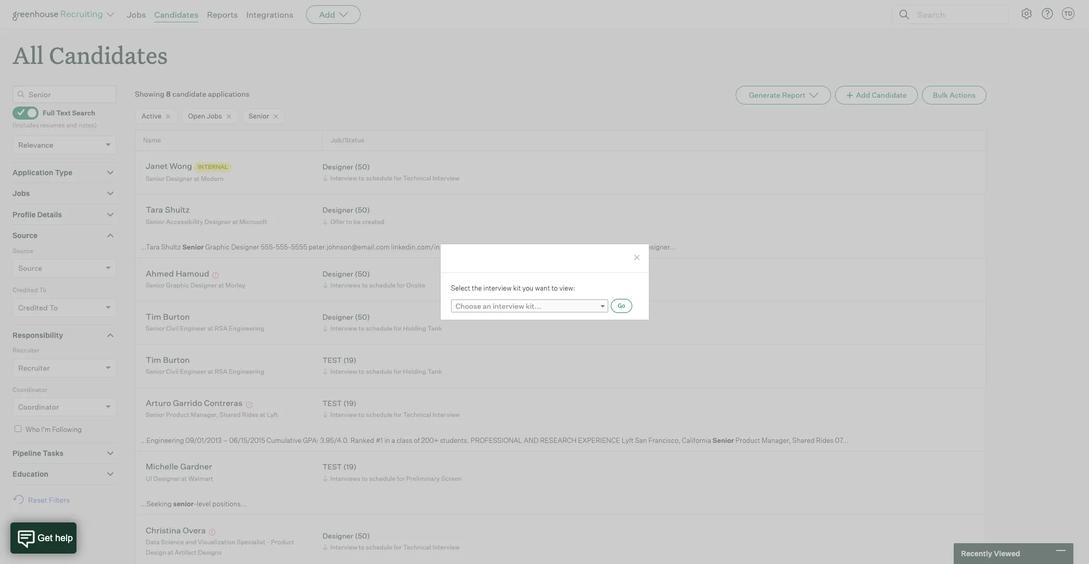 Task type: locate. For each thing, give the bounding box(es) containing it.
credited down "source" element
[[12, 286, 38, 294]]

candidates down jobs link
[[49, 40, 168, 70]]

to inside the designer (50) interviews to schedule for onsite
[[362, 282, 368, 290]]

shultz right ...tara
[[161, 243, 181, 252]]

1 vertical spatial interview to schedule for holding tank link
[[321, 367, 445, 377]]

shultz up accessibility at the left
[[165, 205, 190, 215]]

0 vertical spatial engineering
[[229, 325, 265, 333]]

schedule inside test (19) interview to schedule for technical interview
[[366, 412, 393, 419]]

francisco,
[[649, 437, 681, 445]]

credited to down "source" element
[[12, 286, 47, 294]]

accessibility
[[166, 218, 203, 226]]

Who I'm Following checkbox
[[15, 426, 21, 433]]

1 designer (50) interview to schedule for technical interview from the top
[[323, 162, 460, 182]]

interviews down peter.johnson@email.com
[[330, 282, 361, 290]]

to inside designer (50) offer to be created
[[346, 218, 352, 226]]

3 interview to schedule for technical interview link from the top
[[321, 543, 462, 553]]

1 (50) from the top
[[355, 162, 370, 171]]

rides left 07...
[[817, 437, 834, 445]]

add inside add candidate link
[[857, 91, 871, 100]]

choose an interview kit...
[[456, 302, 542, 311]]

1 vertical spatial graphic
[[166, 282, 189, 290]]

0 vertical spatial tim
[[146, 312, 161, 322]]

at inside tara shultz senior accessibility designer at microsoft
[[232, 218, 238, 226]]

tank for (19)
[[428, 368, 442, 376]]

0 vertical spatial burton
[[163, 312, 190, 322]]

interview inside designer (50) interview to schedule for holding tank
[[330, 325, 358, 333]]

artifact
[[175, 549, 197, 557]]

at inside 'data science and visualization specialist - product design at artifact designs'
[[168, 549, 173, 557]]

1 vertical spatial rides
[[817, 437, 834, 445]]

rsa for test (19)
[[215, 368, 228, 376]]

internal
[[198, 163, 228, 171]]

1 vertical spatial source
[[12, 247, 33, 255]]

senior
[[249, 112, 269, 120], [146, 175, 165, 183], [146, 218, 165, 226], [182, 243, 204, 252], [146, 282, 165, 290], [146, 325, 165, 333], [146, 368, 165, 376], [146, 412, 165, 419], [713, 437, 735, 445]]

8
[[166, 90, 171, 99]]

0 vertical spatial rides
[[242, 412, 259, 419]]

interview up choose an interview kit...
[[484, 284, 512, 293]]

to for janet wong interview to schedule for technical interview link
[[359, 175, 365, 182]]

for for janet wong interview to schedule for technical interview link
[[394, 175, 402, 182]]

civil down senior graphic designer at morley
[[166, 325, 179, 333]]

rides down arturo garrido contreras has been in technical interview for more than 14 days icon
[[242, 412, 259, 419]]

555-
[[261, 243, 276, 252], [276, 243, 291, 252]]

(19) inside test (19) interview to schedule for holding tank
[[344, 356, 357, 365]]

ahmed hamoud has been in onsite for more than 21 days image
[[211, 273, 221, 279]]

1 horizontal spatial jobs
[[127, 9, 146, 20]]

interviews inside test (19) interviews to schedule for preliminary screen
[[330, 475, 361, 483]]

1 horizontal spatial -
[[267, 539, 270, 547]]

designer (50) interview to schedule for technical interview for christina overa
[[323, 532, 460, 552]]

holding inside test (19) interview to schedule for holding tank
[[403, 368, 427, 376]]

0 vertical spatial tank
[[428, 325, 442, 333]]

1 engineering from the top
[[229, 325, 265, 333]]

1 horizontal spatial add
[[857, 91, 871, 100]]

0 vertical spatial credited to
[[12, 286, 47, 294]]

civil for designer (50)
[[166, 325, 179, 333]]

0 vertical spatial interviews
[[330, 282, 361, 290]]

0 horizontal spatial to
[[39, 286, 47, 294]]

2 interview to schedule for technical interview link from the top
[[321, 411, 462, 420]]

1 vertical spatial test
[[323, 399, 342, 408]]

candidates right jobs link
[[154, 9, 199, 20]]

2 tim from the top
[[146, 355, 161, 365]]

at down the "science"
[[168, 549, 173, 557]]

open
[[188, 112, 205, 120]]

interview to schedule for holding tank link up test (19) interview to schedule for holding tank
[[321, 324, 445, 334]]

1 vertical spatial interview to schedule for technical interview link
[[321, 411, 462, 420]]

credited up responsibility
[[18, 303, 48, 312]]

1 tim from the top
[[146, 312, 161, 322]]

2 interview to schedule for holding tank link from the top
[[321, 367, 445, 377]]

2 test from the top
[[323, 399, 342, 408]]

you
[[523, 284, 534, 293]]

interviews
[[330, 282, 361, 290], [330, 475, 361, 483]]

shultz inside tara shultz senior accessibility designer at microsoft
[[165, 205, 190, 215]]

0 vertical spatial engineer
[[180, 325, 206, 333]]

(50) inside designer (50) interview to schedule for holding tank
[[355, 313, 370, 322]]

3 test from the top
[[323, 463, 342, 472]]

at inside michelle gardner ui designer at walmart
[[181, 475, 187, 483]]

0 horizontal spatial add
[[319, 9, 335, 20]]

reset filters
[[28, 496, 70, 505]]

1 vertical spatial technical
[[403, 412, 431, 419]]

source for "source" element
[[12, 231, 38, 240]]

tim burton senior civil engineer at rsa engineering
[[146, 312, 265, 333], [146, 355, 265, 376]]

2 engineering from the top
[[229, 368, 265, 376]]

2 horizontal spatial jobs
[[207, 112, 222, 120]]

shared down contreras
[[220, 412, 241, 419]]

showing
[[135, 90, 165, 99]]

designer inside michelle gardner ui designer at walmart
[[153, 475, 180, 483]]

2 vertical spatial technical
[[403, 544, 431, 552]]

engineer down senior graphic designer at morley
[[180, 325, 206, 333]]

0 vertical spatial graphic
[[205, 243, 230, 252]]

generate report button
[[737, 86, 832, 105]]

tim burton link down senior graphic designer at morley
[[146, 312, 190, 324]]

search
[[72, 109, 95, 117]]

tank
[[428, 325, 442, 333], [428, 368, 442, 376]]

greenhouse recruiting image
[[12, 8, 106, 21]]

interviews for designer
[[330, 282, 361, 290]]

modern
[[201, 175, 224, 183]]

and inside 'data science and visualization specialist - product design at artifact designs'
[[186, 539, 197, 547]]

1 vertical spatial tim burton senior civil engineer at rsa engineering
[[146, 355, 265, 376]]

schedule inside designer (50) interview to schedule for holding tank
[[366, 325, 393, 333]]

1 vertical spatial engineer
[[180, 368, 206, 376]]

interviews inside the designer (50) interviews to schedule for onsite
[[330, 282, 361, 290]]

schedule for interviews to schedule for onsite "link"
[[369, 282, 396, 290]]

0 vertical spatial (19)
[[344, 356, 357, 365]]

overa
[[183, 526, 206, 536]]

credited to up responsibility
[[18, 303, 58, 312]]

-
[[194, 501, 197, 509], [267, 539, 270, 547]]

for for interview to schedule for holding tank link related to (50)
[[394, 325, 402, 333]]

engineering up arturo garrido contreras has been in technical interview for more than 14 days icon
[[229, 368, 265, 376]]

1 vertical spatial tim
[[146, 355, 161, 365]]

0 vertical spatial to
[[39, 286, 47, 294]]

to up responsibility
[[49, 303, 58, 312]]

1 interview to schedule for holding tank link from the top
[[321, 324, 445, 334]]

3 (19) from the top
[[344, 463, 357, 472]]

- down walmart
[[194, 501, 197, 509]]

for for interviews to schedule for preliminary screen link
[[397, 475, 405, 483]]

jobs
[[127, 9, 146, 20], [207, 112, 222, 120], [12, 189, 30, 198]]

add candidate
[[857, 91, 907, 100]]

0 horizontal spatial -
[[194, 501, 197, 509]]

to for interview to schedule for holding tank link related to (50)
[[359, 325, 365, 333]]

200+
[[421, 437, 439, 445]]

graphic
[[205, 243, 230, 252], [166, 282, 189, 290]]

tim burton senior civil engineer at rsa engineering up arturo garrido contreras
[[146, 355, 265, 376]]

name
[[143, 136, 161, 144]]

1 555- from the left
[[261, 243, 276, 252]]

designer inside designer (50) interview to schedule for holding tank
[[323, 313, 354, 322]]

1 vertical spatial and
[[572, 243, 584, 252]]

christina
[[146, 526, 181, 536]]

holding for (19)
[[403, 368, 427, 376]]

for inside test (19) interview to schedule for holding tank
[[394, 368, 402, 376]]

schedule inside test (19) interview to schedule for holding tank
[[366, 368, 393, 376]]

to for christina overa's interview to schedule for technical interview link
[[359, 544, 365, 552]]

2 tank from the top
[[428, 368, 442, 376]]

1 tank from the top
[[428, 325, 442, 333]]

holding inside designer (50) interview to schedule for holding tank
[[403, 325, 427, 333]]

0 vertical spatial interview to schedule for technical interview link
[[321, 174, 462, 184]]

2 tim burton link from the top
[[146, 355, 190, 367]]

(50) inside the designer (50) interviews to schedule for onsite
[[355, 270, 370, 279]]

1 vertical spatial interviews
[[330, 475, 361, 483]]

cumulative
[[267, 437, 302, 445]]

1 vertical spatial tim burton link
[[146, 355, 190, 367]]

burton up garrido
[[163, 355, 190, 365]]

reset filters button
[[12, 491, 75, 510]]

2 burton from the top
[[163, 355, 190, 365]]

lyft left san
[[622, 437, 634, 445]]

to down "source" element
[[39, 286, 47, 294]]

Search text field
[[915, 7, 1000, 22]]

(19) for tim burton
[[344, 356, 357, 365]]

engineer
[[180, 325, 206, 333], [180, 368, 206, 376]]

2 holding from the top
[[403, 368, 427, 376]]

1 vertical spatial add
[[857, 91, 871, 100]]

0 vertical spatial product
[[166, 412, 189, 419]]

(19) for michelle gardner
[[344, 463, 357, 472]]

0 vertical spatial shultz
[[165, 205, 190, 215]]

schedule for interview to schedule for holding tank link related to (50)
[[366, 325, 393, 333]]

(19) down the ranked
[[344, 463, 357, 472]]

09/01/2013
[[186, 437, 222, 445]]

graphic up ahmed hamoud has been in onsite for more than 21 days icon
[[205, 243, 230, 252]]

0 horizontal spatial jobs
[[12, 189, 30, 198]]

product right california on the bottom right of the page
[[736, 437, 761, 445]]

2 (50) from the top
[[355, 206, 370, 215]]

relevance
[[18, 140, 53, 149]]

for inside test (19) interviews to schedule for preliminary screen
[[397, 475, 405, 483]]

civil up arturo at the bottom
[[166, 368, 179, 376]]

2 (19) from the top
[[344, 399, 357, 408]]

0 vertical spatial rsa
[[215, 325, 228, 333]]

tim down ahmed
[[146, 312, 161, 322]]

1 holding from the top
[[403, 325, 427, 333]]

td
[[1065, 10, 1073, 17]]

...tara
[[141, 243, 160, 252]]

to
[[359, 175, 365, 182], [346, 218, 352, 226], [362, 282, 368, 290], [552, 284, 558, 293], [359, 325, 365, 333], [359, 368, 365, 376], [359, 412, 365, 419], [362, 475, 368, 483], [359, 544, 365, 552]]

details
[[37, 210, 62, 219]]

lyft up cumulative
[[267, 412, 278, 419]]

test inside test (19) interview to schedule for holding tank
[[323, 356, 342, 365]]

to inside designer (50) interview to schedule for holding tank
[[359, 325, 365, 333]]

0 horizontal spatial lyft
[[267, 412, 278, 419]]

rides
[[242, 412, 259, 419], [817, 437, 834, 445]]

to for interviews to schedule for preliminary screen link
[[362, 475, 368, 483]]

1 horizontal spatial product
[[271, 539, 294, 547]]

tim burton senior civil engineer at rsa engineering for test
[[146, 355, 265, 376]]

jobs right open
[[207, 112, 222, 120]]

for for interview to schedule for technical interview link for arturo garrido contreras
[[394, 412, 402, 419]]

jobs up "profile"
[[12, 189, 30, 198]]

0 vertical spatial interview
[[484, 284, 512, 293]]

application type
[[12, 168, 73, 177]]

engineering down morley
[[229, 325, 265, 333]]

choose
[[456, 302, 482, 311]]

2 vertical spatial interview to schedule for technical interview link
[[321, 543, 462, 553]]

interview to schedule for technical interview link
[[321, 174, 462, 184], [321, 411, 462, 420], [321, 543, 462, 553]]

garrido
[[173, 398, 202, 409]]

–
[[223, 437, 228, 445]]

0 vertical spatial tim burton link
[[146, 312, 190, 324]]

for for interviews to schedule for onsite "link"
[[397, 282, 405, 290]]

and
[[524, 437, 539, 445]]

type
[[55, 168, 73, 177]]

add inside popup button
[[319, 9, 335, 20]]

2 horizontal spatial product
[[736, 437, 761, 445]]

(50) for janet wong
[[355, 162, 370, 171]]

full
[[43, 109, 55, 117]]

1 horizontal spatial graphic
[[205, 243, 230, 252]]

burton down senior graphic designer at morley
[[163, 312, 190, 322]]

senior graphic designer at morley
[[146, 282, 246, 290]]

civil
[[166, 325, 179, 333], [166, 368, 179, 376]]

tank inside designer (50) interview to schedule for holding tank
[[428, 325, 442, 333]]

1 rsa from the top
[[215, 325, 228, 333]]

add for add
[[319, 9, 335, 20]]

shared left 07...
[[793, 437, 815, 445]]

interview
[[330, 175, 358, 182], [433, 175, 460, 182], [330, 325, 358, 333], [330, 368, 358, 376], [330, 412, 358, 419], [433, 412, 460, 419], [330, 544, 358, 552], [433, 544, 460, 552]]

interview to schedule for holding tank link for (19)
[[321, 367, 445, 377]]

3.95/4.0.
[[320, 437, 349, 445]]

test for michelle gardner
[[323, 463, 342, 472]]

interview to schedule for holding tank link up test (19) interview to schedule for technical interview
[[321, 367, 445, 377]]

(includes
[[12, 121, 39, 129]]

1 vertical spatial designer (50) interview to schedule for technical interview
[[323, 532, 460, 552]]

1 vertical spatial (19)
[[344, 399, 357, 408]]

3 (50) from the top
[[355, 270, 370, 279]]

lyft
[[267, 412, 278, 419], [622, 437, 634, 445]]

preliminary
[[407, 475, 440, 483]]

1 vertical spatial interview
[[493, 302, 525, 311]]

2 interviews from the top
[[330, 475, 361, 483]]

tim burton link for test
[[146, 355, 190, 367]]

rsa up contreras
[[215, 368, 228, 376]]

to inside test (19) interviews to schedule for preliminary screen
[[362, 475, 368, 483]]

2 vertical spatial product
[[271, 539, 294, 547]]

- right specialist
[[267, 539, 270, 547]]

0 vertical spatial interview to schedule for holding tank link
[[321, 324, 445, 334]]

2 civil from the top
[[166, 368, 179, 376]]

interview to schedule for technical interview link for christina overa
[[321, 543, 462, 553]]

tim up arturo at the bottom
[[146, 355, 161, 365]]

1 vertical spatial burton
[[163, 355, 190, 365]]

graphic down "ahmed hamoud" link
[[166, 282, 189, 290]]

07...
[[836, 437, 849, 445]]

1 vertical spatial tank
[[428, 368, 442, 376]]

0 vertical spatial manager,
[[191, 412, 218, 419]]

1 vertical spatial civil
[[166, 368, 179, 376]]

2 vertical spatial test
[[323, 463, 342, 472]]

be
[[354, 218, 361, 226]]

0 vertical spatial shared
[[220, 412, 241, 419]]

0 horizontal spatial shared
[[220, 412, 241, 419]]

schedule
[[366, 175, 393, 182], [369, 282, 396, 290], [366, 325, 393, 333], [366, 368, 393, 376], [366, 412, 393, 419], [369, 475, 396, 483], [366, 544, 393, 552]]

senior
[[173, 501, 194, 509]]

schedule inside the designer (50) interviews to schedule for onsite
[[369, 282, 396, 290]]

1 burton from the top
[[163, 312, 190, 322]]

holding down onsite
[[403, 325, 427, 333]]

0 vertical spatial holding
[[403, 325, 427, 333]]

highly
[[525, 243, 544, 252]]

1 engineer from the top
[[180, 325, 206, 333]]

add button
[[306, 5, 361, 24]]

(19) up the ranked
[[344, 399, 357, 408]]

2 555- from the left
[[276, 243, 291, 252]]

1 (19) from the top
[[344, 356, 357, 365]]

(19) inside test (19) interviews to schedule for preliminary screen
[[344, 463, 357, 472]]

for inside test (19) interview to schedule for technical interview
[[394, 412, 402, 419]]

at
[[194, 175, 200, 183], [232, 218, 238, 226], [218, 282, 224, 290], [208, 325, 213, 333], [208, 368, 213, 376], [260, 412, 266, 419], [181, 475, 187, 483], [168, 549, 173, 557]]

1 vertical spatial shultz
[[161, 243, 181, 252]]

1 vertical spatial -
[[267, 539, 270, 547]]

tim burton link up arturo at the bottom
[[146, 355, 190, 367]]

1 horizontal spatial and
[[186, 539, 197, 547]]

1 interview to schedule for technical interview link from the top
[[321, 174, 462, 184]]

2 rsa from the top
[[215, 368, 228, 376]]

add
[[319, 9, 335, 20], [857, 91, 871, 100]]

integrations link
[[246, 9, 294, 20]]

tim burton senior civil engineer at rsa engineering down senior graphic designer at morley
[[146, 312, 265, 333]]

2 technical from the top
[[403, 412, 431, 419]]

Search candidates field
[[12, 86, 117, 103]]

to for interview to schedule for holding tank link corresponding to (19)
[[359, 368, 365, 376]]

holding up test (19) interview to schedule for technical interview
[[403, 368, 427, 376]]

and down text
[[66, 121, 77, 129]]

1 test from the top
[[323, 356, 342, 365]]

0 vertical spatial credited
[[12, 286, 38, 294]]

at up '06/15/2015'
[[260, 412, 266, 419]]

application
[[12, 168, 53, 177]]

and right creative
[[572, 243, 584, 252]]

1 vertical spatial shared
[[793, 437, 815, 445]]

tim burton link
[[146, 312, 190, 324], [146, 355, 190, 367]]

1 technical from the top
[[403, 175, 431, 182]]

1 interviews from the top
[[330, 282, 361, 290]]

06/15/2015
[[229, 437, 265, 445]]

5 (50) from the top
[[355, 532, 370, 541]]

0 vertical spatial and
[[66, 121, 77, 129]]

rsa down morley
[[215, 325, 228, 333]]

interview down select the interview kit you want to view:
[[493, 302, 525, 311]]

2 vertical spatial and
[[186, 539, 197, 547]]

designer
[[323, 162, 354, 171], [166, 175, 193, 183], [323, 206, 354, 215], [205, 218, 231, 226], [231, 243, 259, 252], [323, 270, 354, 279], [191, 282, 217, 290], [323, 313, 354, 322], [153, 475, 180, 483], [323, 532, 354, 541]]

tara
[[146, 205, 163, 215]]

peter.johnson@email.com
[[309, 243, 390, 252]]

0 horizontal spatial graphic
[[166, 282, 189, 290]]

1 vertical spatial rsa
[[215, 368, 228, 376]]

senior inside tara shultz senior accessibility designer at microsoft
[[146, 218, 165, 226]]

1 vertical spatial holding
[[403, 368, 427, 376]]

to inside test (19) interview to schedule for technical interview
[[359, 412, 365, 419]]

2 engineer from the top
[[180, 368, 206, 376]]

tank inside test (19) interview to schedule for holding tank
[[428, 368, 442, 376]]

christina overa
[[146, 526, 206, 536]]

a
[[519, 243, 524, 252]]

designer (50) offer to be created
[[323, 206, 385, 226]]

interviews for test
[[330, 475, 361, 483]]

1 civil from the top
[[166, 325, 179, 333]]

interviews down 3.95/4.0.
[[330, 475, 361, 483]]

arturo garrido contreras has been in technical interview for more than 14 days image
[[245, 402, 254, 409]]

0 vertical spatial lyft
[[267, 412, 278, 419]]

1 vertical spatial engineering
[[229, 368, 265, 376]]

4 (50) from the top
[[355, 313, 370, 322]]

rsa
[[215, 325, 228, 333], [215, 368, 228, 376]]

0 vertical spatial tim burton senior civil engineer at rsa engineering
[[146, 312, 265, 333]]

schedule for interview to schedule for technical interview link for arturo garrido contreras
[[366, 412, 393, 419]]

0 vertical spatial civil
[[166, 325, 179, 333]]

2 tim burton senior civil engineer at rsa engineering from the top
[[146, 355, 265, 376]]

jobs left candidates link
[[127, 9, 146, 20]]

candidates link
[[154, 9, 199, 20]]

and up artifact
[[186, 539, 197, 547]]

at left microsoft
[[232, 218, 238, 226]]

1 vertical spatial to
[[49, 303, 58, 312]]

1 tim burton senior civil engineer at rsa engineering from the top
[[146, 312, 265, 333]]

all
[[12, 40, 44, 70]]

2 designer (50) interview to schedule for technical interview from the top
[[323, 532, 460, 552]]

0 vertical spatial test
[[323, 356, 342, 365]]

data science and visualization specialist - product design at artifact designs
[[146, 539, 294, 557]]

recently viewed
[[962, 550, 1021, 559]]

3 technical from the top
[[403, 544, 431, 552]]

0 vertical spatial technical
[[403, 175, 431, 182]]

0 vertical spatial source
[[12, 231, 38, 240]]

schedule inside test (19) interviews to schedule for preliminary screen
[[369, 475, 396, 483]]

credited to element
[[12, 285, 117, 325]]

technical inside test (19) interview to schedule for technical interview
[[403, 412, 431, 419]]

product down garrido
[[166, 412, 189, 419]]

for inside the designer (50) interviews to schedule for onsite
[[397, 282, 405, 290]]

at down michelle gardner "link"
[[181, 475, 187, 483]]

product right specialist
[[271, 539, 294, 547]]

1 tim burton link from the top
[[146, 312, 190, 324]]

to inside test (19) interview to schedule for holding tank
[[359, 368, 365, 376]]

test inside test (19) interviews to schedule for preliminary screen
[[323, 463, 342, 472]]

tim burton senior civil engineer at rsa engineering for designer
[[146, 312, 265, 333]]

1 vertical spatial lyft
[[622, 437, 634, 445]]

0 vertical spatial coordinator
[[12, 386, 47, 394]]

1 vertical spatial product
[[736, 437, 761, 445]]

(19) down designer (50) interview to schedule for holding tank
[[344, 356, 357, 365]]

2 vertical spatial (19)
[[344, 463, 357, 472]]

shultz for ...tara
[[161, 243, 181, 252]]

for inside designer (50) interview to schedule for holding tank
[[394, 325, 402, 333]]

at up contreras
[[208, 368, 213, 376]]

1 vertical spatial credited to
[[18, 303, 58, 312]]

engineer up arturo garrido contreras
[[180, 368, 206, 376]]

burton for test
[[163, 355, 190, 365]]



Task type: describe. For each thing, give the bounding box(es) containing it.
2 vertical spatial source
[[18, 264, 42, 273]]

linkedin.com/in/peter.johnson
[[391, 243, 486, 252]]

interview inside test (19) interview to schedule for holding tank
[[330, 368, 358, 376]]

reset
[[28, 496, 47, 505]]

want
[[535, 284, 550, 293]]

profile
[[12, 210, 36, 219]]

candidate reports are now available! apply filters and select "view in app" element
[[737, 86, 832, 105]]

janet wong link
[[146, 161, 192, 173]]

engineering for designer (50)
[[229, 325, 265, 333]]

interviews to schedule for onsite link
[[321, 281, 428, 291]]

2 horizontal spatial and
[[572, 243, 584, 252]]

for for christina overa's interview to schedule for technical interview link
[[394, 544, 402, 552]]

1 vertical spatial manager,
[[762, 437, 791, 445]]

1 horizontal spatial lyft
[[622, 437, 634, 445]]

0 vertical spatial recruiter
[[12, 347, 40, 355]]

arturo garrido contreras link
[[146, 398, 243, 410]]

morley
[[225, 282, 246, 290]]

checkmark image
[[17, 109, 25, 116]]

rsa for designer (50)
[[215, 325, 228, 333]]

reports
[[207, 9, 238, 20]]

- inside 'data science and visualization specialist - product design at artifact designs'
[[267, 539, 270, 547]]

graphic
[[618, 243, 642, 252]]

senior product manager, shared rides at lyft
[[146, 412, 278, 419]]

at down senior graphic designer at morley
[[208, 325, 213, 333]]

test for tim burton
[[323, 356, 342, 365]]

ahmed hamoud
[[146, 269, 209, 279]]

christina overa has been in technical interview for more than 14 days image
[[208, 530, 217, 536]]

select the interview kit you want to view:
[[451, 284, 576, 293]]

michelle
[[146, 462, 178, 472]]

designs
[[198, 549, 222, 557]]

...tara shultz senior graphic designer 555-555-5555 peter.johnson@email.com linkedin.com/in/peter.johnson summary a highly creative and innovative graphic designer...
[[141, 243, 676, 252]]

interview to schedule for holding tank link for (50)
[[321, 324, 445, 334]]

level
[[197, 501, 211, 509]]

professional
[[471, 437, 523, 445]]

test (19) interview to schedule for holding tank
[[323, 356, 442, 376]]

technical for christina overa
[[403, 544, 431, 552]]

senior designer at modern
[[146, 175, 224, 183]]

tim for designer
[[146, 312, 161, 322]]

td button
[[1061, 5, 1077, 22]]

1 vertical spatial candidates
[[49, 40, 168, 70]]

designer inside designer (50) offer to be created
[[323, 206, 354, 215]]

responsibility
[[12, 331, 63, 340]]

...seeking senior -level positions...
[[141, 501, 247, 509]]

tasks
[[43, 449, 64, 458]]

1 vertical spatial recruiter
[[18, 364, 50, 373]]

design
[[146, 549, 166, 557]]

hamoud
[[176, 269, 209, 279]]

relevance option
[[18, 140, 53, 149]]

0 vertical spatial jobs
[[127, 9, 146, 20]]

add candidate link
[[836, 86, 918, 105]]

shultz for tara
[[165, 205, 190, 215]]

microsoft
[[240, 218, 267, 226]]

ahmed hamoud link
[[146, 269, 209, 281]]

designer...
[[643, 243, 676, 252]]

to for interviews to schedule for onsite "link"
[[362, 282, 368, 290]]

report
[[783, 91, 806, 100]]

2 vertical spatial jobs
[[12, 189, 30, 198]]

of
[[414, 437, 420, 445]]

for for interview to schedule for holding tank link corresponding to (19)
[[394, 368, 402, 376]]

designer (50) interviews to schedule for onsite
[[323, 270, 426, 290]]

students.
[[440, 437, 470, 445]]

to for interview to schedule for technical interview link for arturo garrido contreras
[[359, 412, 365, 419]]

recently
[[962, 550, 993, 559]]

education
[[12, 470, 48, 479]]

coordinator element
[[12, 385, 117, 424]]

following
[[52, 426, 82, 434]]

source for the credited to element
[[12, 247, 33, 255]]

schedule for interviews to schedule for preliminary screen link
[[369, 475, 396, 483]]

interview for kit...
[[493, 302, 525, 311]]

tim for test
[[146, 355, 161, 365]]

configure image
[[1021, 7, 1034, 20]]

arturo
[[146, 398, 171, 409]]

test (19) interview to schedule for technical interview
[[323, 399, 460, 419]]

in
[[385, 437, 390, 445]]

0 horizontal spatial manager,
[[191, 412, 218, 419]]

0 horizontal spatial rides
[[242, 412, 259, 419]]

schedule for interview to schedule for holding tank link corresponding to (19)
[[366, 368, 393, 376]]

#1
[[376, 437, 383, 445]]

engineer for test (19)
[[180, 368, 206, 376]]

holding for (50)
[[403, 325, 427, 333]]

source element
[[12, 246, 117, 285]]

at down ahmed hamoud has been in onsite for more than 21 days icon
[[218, 282, 224, 290]]

summary
[[488, 243, 518, 252]]

tara shultz senior accessibility designer at microsoft
[[146, 205, 267, 226]]

engineering for test (19)
[[229, 368, 265, 376]]

recruiter element
[[12, 346, 117, 385]]

designer inside tara shultz senior accessibility designer at microsoft
[[205, 218, 231, 226]]

(50) for ahmed hamoud
[[355, 270, 370, 279]]

actions
[[950, 91, 976, 100]]

wong
[[170, 161, 192, 172]]

test inside test (19) interview to schedule for technical interview
[[323, 399, 342, 408]]

technical for janet wong
[[403, 175, 431, 182]]

burton for designer
[[163, 312, 190, 322]]

full text search (includes resumes and notes)
[[12, 109, 97, 129]]

5555
[[291, 243, 307, 252]]

to for offer to be created 'link' on the top of page
[[346, 218, 352, 226]]

product inside 'data science and visualization specialist - product design at artifact designs'
[[271, 539, 294, 547]]

jobs link
[[127, 9, 146, 20]]

tim burton link for designer
[[146, 312, 190, 324]]

1 vertical spatial jobs
[[207, 112, 222, 120]]

civil for test (19)
[[166, 368, 179, 376]]

creative
[[546, 243, 570, 252]]

at left modern
[[194, 175, 200, 183]]

and inside full text search (includes resumes and notes)
[[66, 121, 77, 129]]

bulk actions link
[[923, 86, 987, 105]]

contreras
[[204, 398, 243, 409]]

close image
[[633, 254, 641, 262]]

who i'm following
[[26, 426, 82, 434]]

integrations
[[246, 9, 294, 20]]

bulk
[[934, 91, 949, 100]]

open jobs
[[188, 112, 222, 120]]

1 horizontal spatial rides
[[817, 437, 834, 445]]

job/status
[[331, 136, 365, 144]]

...engineering 09/01/2013 – 06/15/2015 cumulative gpa: 3.95/4.0. ranked #1 in a class of 200+ students. professional and research experience lyft san francisco, california senior product manager, shared rides 07...
[[141, 437, 849, 445]]

ui
[[146, 475, 152, 483]]

0 vertical spatial candidates
[[154, 9, 199, 20]]

data
[[146, 539, 160, 547]]

michelle gardner link
[[146, 462, 212, 474]]

arturo garrido contreras
[[146, 398, 243, 409]]

kit...
[[526, 302, 542, 311]]

generate report
[[750, 91, 806, 100]]

(50) for christina overa
[[355, 532, 370, 541]]

choose an interview kit... dialog
[[440, 244, 650, 321]]

pipeline
[[12, 449, 41, 458]]

0 horizontal spatial product
[[166, 412, 189, 419]]

1 horizontal spatial to
[[49, 303, 58, 312]]

science
[[161, 539, 184, 547]]

technical for arturo garrido contreras
[[403, 412, 431, 419]]

interview to schedule for technical interview link for janet wong
[[321, 174, 462, 184]]

1 vertical spatial coordinator
[[18, 403, 59, 412]]

tank for (50)
[[428, 325, 442, 333]]

kit
[[514, 284, 521, 293]]

designer (50) interview to schedule for technical interview for janet wong
[[323, 162, 460, 182]]

add for add candidate
[[857, 91, 871, 100]]

i'm
[[41, 426, 51, 434]]

(19) inside test (19) interview to schedule for technical interview
[[344, 399, 357, 408]]

active
[[142, 112, 162, 120]]

0 vertical spatial -
[[194, 501, 197, 509]]

profile details
[[12, 210, 62, 219]]

schedule for christina overa's interview to schedule for technical interview link
[[366, 544, 393, 552]]

1 vertical spatial credited
[[18, 303, 48, 312]]

screen
[[442, 475, 462, 483]]

go link
[[611, 299, 633, 313]]

class
[[397, 437, 413, 445]]

applications
[[208, 90, 250, 99]]

ranked
[[351, 437, 374, 445]]

interview for kit
[[484, 284, 512, 293]]

(50) inside designer (50) offer to be created
[[355, 206, 370, 215]]

created
[[362, 218, 385, 226]]

engineer for designer (50)
[[180, 325, 206, 333]]

schedule for janet wong interview to schedule for technical interview link
[[366, 175, 393, 182]]

janet
[[146, 161, 168, 172]]

to inside choose an interview kit... dialog
[[552, 284, 558, 293]]

1 horizontal spatial shared
[[793, 437, 815, 445]]

designer inside the designer (50) interviews to schedule for onsite
[[323, 270, 354, 279]]

interview to schedule for technical interview link for arturo garrido contreras
[[321, 411, 462, 420]]

experience
[[579, 437, 621, 445]]



Task type: vqa. For each thing, say whether or not it's contained in the screenshot.
8:00 pm
no



